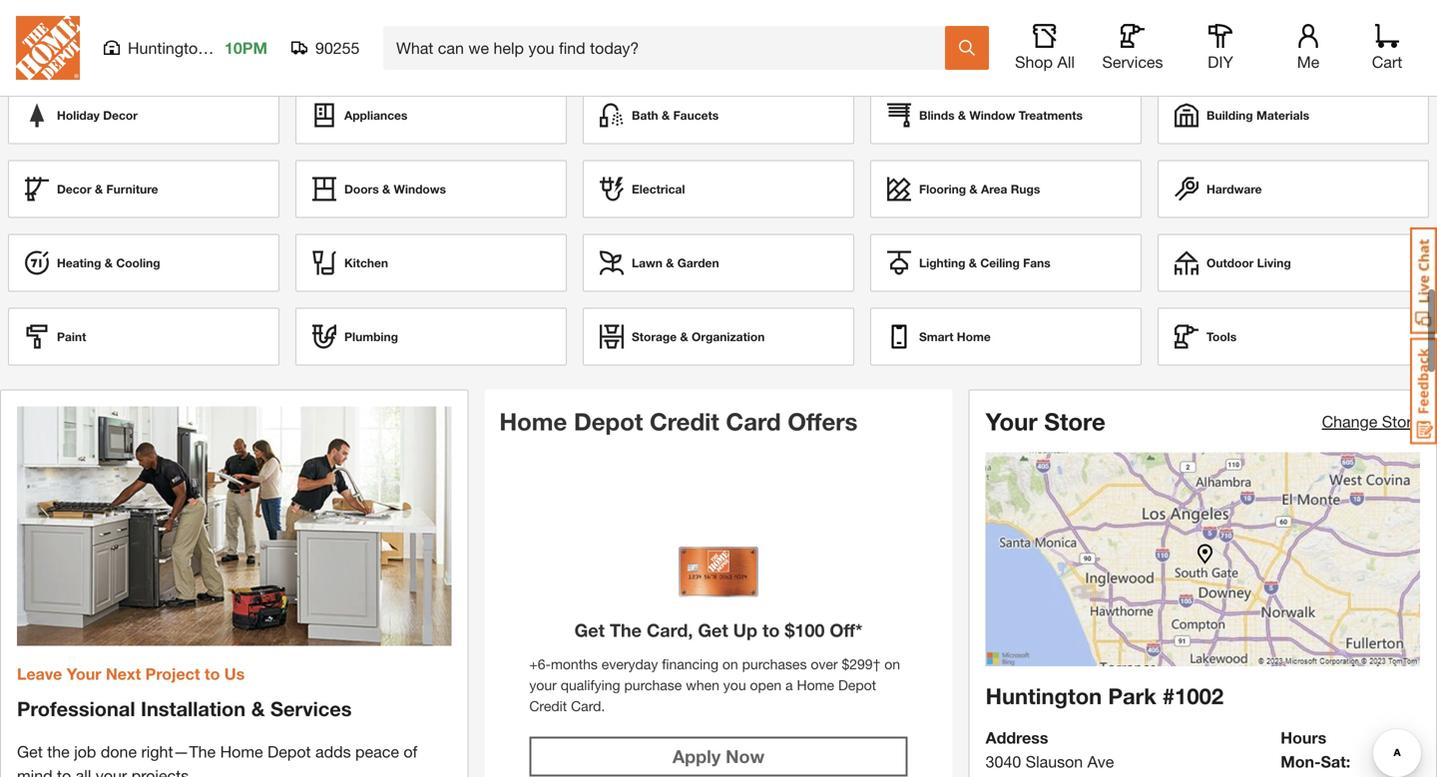 Task type: locate. For each thing, give the bounding box(es) containing it.
1 horizontal spatial decor
[[103, 108, 138, 122]]

adds
[[315, 743, 351, 762]]

& for bath
[[662, 108, 670, 122]]

1 vertical spatial services
[[270, 697, 352, 721]]

& right installation
[[251, 697, 265, 721]]

area
[[981, 182, 1008, 196]]

1 on from the left
[[723, 656, 738, 673]]

0 horizontal spatial your
[[96, 767, 127, 778]]

& right lawn
[[666, 256, 674, 270]]

your up professional
[[67, 665, 101, 684]]

0 horizontal spatial your
[[67, 665, 101, 684]]

0 horizontal spatial credit
[[529, 698, 567, 714]]

store for change store
[[1382, 412, 1420, 431]]

2 on from the left
[[885, 656, 900, 673]]

electrical
[[632, 182, 685, 196]]

me button
[[1277, 24, 1340, 72]]

shop for shop all
[[1015, 52, 1053, 71]]

feedback link image
[[1410, 337, 1437, 445]]

faucets
[[673, 108, 719, 122]]

living
[[1257, 256, 1291, 270]]

project
[[145, 665, 200, 684]]

$100
[[785, 620, 825, 641]]

& left furniture
[[95, 182, 103, 196]]

change store
[[1322, 412, 1420, 431]]

0 vertical spatial your
[[529, 677, 557, 693]]

paint link
[[8, 308, 279, 366]]

depot down $299†
[[838, 677, 876, 693]]

ceiling
[[980, 256, 1020, 270]]

to left all
[[57, 767, 71, 778]]

park
[[211, 38, 244, 57], [1108, 683, 1157, 710]]

90255
[[315, 38, 360, 57]]

change store link
[[1322, 412, 1420, 431]]

the
[[47, 743, 70, 762]]

1 horizontal spatial get
[[575, 620, 605, 641]]

depot left adds
[[268, 743, 311, 762]]

everyday
[[602, 656, 658, 673]]

1 horizontal spatial shop
[[1015, 52, 1053, 71]]

1 horizontal spatial store
[[1382, 412, 1420, 431]]

your
[[529, 677, 557, 693], [96, 767, 127, 778]]

diy
[[1208, 52, 1234, 71]]

shop inside shop all button
[[1015, 52, 1053, 71]]

0 vertical spatial services
[[1102, 52, 1163, 71]]

the
[[610, 620, 642, 641]]

credit inside +6-months everyday financing on purchases over $299† on your qualifying purchase when you open a home depot credit card.
[[529, 698, 567, 714]]

your store
[[986, 407, 1106, 436]]

offers
[[788, 407, 858, 436]]

purchase
[[624, 677, 682, 693]]

1 horizontal spatial your
[[986, 407, 1038, 436]]

appliances
[[344, 108, 408, 122]]

0 horizontal spatial to
[[57, 767, 71, 778]]

get left up
[[698, 620, 728, 641]]

on right $299†
[[885, 656, 900, 673]]

1 vertical spatial credit
[[529, 698, 567, 714]]

to left us
[[205, 665, 220, 684]]

lawn
[[632, 256, 663, 270]]

0 vertical spatial huntington
[[128, 38, 207, 57]]

decor left furniture
[[57, 182, 92, 196]]

mon-
[[1281, 752, 1321, 771]]

& left ceiling on the top of page
[[969, 256, 977, 270]]

storage
[[632, 330, 677, 344]]

get inside get the job done right—the home depot adds peace of mind     to all your projects
[[17, 743, 43, 762]]

& right doors
[[382, 182, 390, 196]]

kitchen
[[344, 256, 388, 270]]

your inside +6-months everyday financing on purchases over $299† on your qualifying purchase when you open a home depot credit card.
[[529, 677, 557, 693]]

map preview image
[[986, 453, 1420, 667]]

0 horizontal spatial get
[[17, 743, 43, 762]]

& for decor
[[95, 182, 103, 196]]

shop left by
[[8, 30, 82, 65]]

1 horizontal spatial your
[[529, 677, 557, 693]]

1 horizontal spatial on
[[885, 656, 900, 673]]

1 vertical spatial huntington
[[986, 683, 1102, 710]]

& for doors
[[382, 182, 390, 196]]

tools
[[1207, 330, 1237, 344]]

doors & windows link
[[295, 160, 567, 218]]

2 horizontal spatial to
[[763, 620, 780, 641]]

0 horizontal spatial services
[[270, 697, 352, 721]]

when
[[686, 677, 720, 693]]

& right storage
[[680, 330, 688, 344]]

slauson
[[1026, 752, 1083, 771]]

huntington right by
[[128, 38, 207, 57]]

& for storage
[[680, 330, 688, 344]]

lighting
[[919, 256, 966, 270]]

credit left the "card." at the bottom left
[[529, 698, 567, 714]]

you
[[723, 677, 746, 693]]

& right the bath
[[662, 108, 670, 122]]

lighting & ceiling fans link
[[870, 234, 1142, 292]]

on
[[723, 656, 738, 673], [885, 656, 900, 673]]

services inside button
[[1102, 52, 1163, 71]]

treatments
[[1019, 108, 1083, 122]]

your down done
[[96, 767, 127, 778]]

cart
[[1372, 52, 1403, 71]]

paint
[[57, 330, 86, 344]]

home inside +6-months everyday financing on purchases over $299† on your qualifying purchase when you open a home depot credit card.
[[797, 677, 834, 693]]

furniture
[[106, 182, 158, 196]]

0 horizontal spatial park
[[211, 38, 244, 57]]

a
[[786, 677, 793, 693]]

leave
[[17, 665, 62, 684]]

smart home link
[[870, 308, 1142, 366]]

1 horizontal spatial credit
[[650, 407, 719, 436]]

1 horizontal spatial to
[[205, 665, 220, 684]]

0 vertical spatial depot
[[574, 407, 643, 436]]

huntington up 'address'
[[986, 683, 1102, 710]]

2 horizontal spatial depot
[[838, 677, 876, 693]]

services up adds
[[270, 697, 352, 721]]

services right all
[[1102, 52, 1163, 71]]

0 horizontal spatial depot
[[268, 743, 311, 762]]

get up mind
[[17, 743, 43, 762]]

depot inside +6-months everyday financing on purchases over $299† on your qualifying purchase when you open a home depot credit card.
[[838, 677, 876, 693]]

now
[[726, 746, 765, 767]]

1 horizontal spatial park
[[1108, 683, 1157, 710]]

2 vertical spatial to
[[57, 767, 71, 778]]

1 vertical spatial park
[[1108, 683, 1157, 710]]

0 horizontal spatial shop
[[8, 30, 82, 65]]

shop
[[8, 30, 82, 65], [1015, 52, 1053, 71]]

1 vertical spatial your
[[96, 767, 127, 778]]

0 vertical spatial credit
[[650, 407, 719, 436]]

kitchen link
[[295, 234, 567, 292]]

1 vertical spatial depot
[[838, 677, 876, 693]]

cooling
[[116, 256, 160, 270]]

open
[[750, 677, 782, 693]]

your down smart home link
[[986, 407, 1038, 436]]

1 vertical spatial to
[[205, 665, 220, 684]]

depot down storage
[[574, 407, 643, 436]]

up
[[733, 620, 758, 641]]

2 vertical spatial depot
[[268, 743, 311, 762]]

of
[[404, 743, 417, 762]]

professional
[[17, 697, 135, 721]]

credit left 'card'
[[650, 407, 719, 436]]

on up you
[[723, 656, 738, 673]]

by
[[90, 30, 127, 65]]

window
[[970, 108, 1015, 122]]

store
[[1044, 407, 1106, 436], [1382, 412, 1420, 431]]

1 horizontal spatial huntington
[[986, 683, 1102, 710]]

park for huntington park # 1002
[[1108, 683, 1157, 710]]

0 horizontal spatial on
[[723, 656, 738, 673]]

category
[[135, 30, 266, 65]]

get left the
[[575, 620, 605, 641]]

us
[[224, 665, 245, 684]]

park left 90255 button
[[211, 38, 244, 57]]

1 horizontal spatial services
[[1102, 52, 1163, 71]]

your down +6-
[[529, 677, 557, 693]]

+6-
[[529, 656, 551, 673]]

&
[[662, 108, 670, 122], [958, 108, 966, 122], [95, 182, 103, 196], [382, 182, 390, 196], [970, 182, 978, 196], [105, 256, 113, 270], [666, 256, 674, 270], [969, 256, 977, 270], [680, 330, 688, 344], [251, 697, 265, 721]]

store for your store
[[1044, 407, 1106, 436]]

tools link
[[1158, 308, 1429, 366]]

& right blinds
[[958, 108, 966, 122]]

decor right 'holiday' on the top
[[103, 108, 138, 122]]

0 horizontal spatial huntington
[[128, 38, 207, 57]]

& left cooling
[[105, 256, 113, 270]]

huntington
[[128, 38, 207, 57], [986, 683, 1102, 710]]

0 vertical spatial park
[[211, 38, 244, 57]]

to right up
[[763, 620, 780, 641]]

over
[[811, 656, 838, 673]]

& for heating
[[105, 256, 113, 270]]

3040
[[986, 752, 1021, 771]]

installation
[[141, 697, 246, 721]]

#
[[1163, 683, 1175, 710]]

smart home placeholder image
[[887, 325, 911, 349]]

1 vertical spatial your
[[67, 665, 101, 684]]

& for blinds
[[958, 108, 966, 122]]

huntington for huntington park # 1002
[[986, 683, 1102, 710]]

plumbing
[[344, 330, 398, 344]]

shop left all
[[1015, 52, 1053, 71]]

home
[[957, 330, 991, 344], [499, 407, 567, 436], [797, 677, 834, 693], [220, 743, 263, 762]]

0 horizontal spatial store
[[1044, 407, 1106, 436]]

park left #
[[1108, 683, 1157, 710]]

& left area
[[970, 182, 978, 196]]

1 vertical spatial decor
[[57, 182, 92, 196]]



Task type: vqa. For each thing, say whether or not it's contained in the screenshot.
the Shop All in the top of the page
yes



Task type: describe. For each thing, give the bounding box(es) containing it.
right—the
[[141, 743, 216, 762]]

get the card, get up to $100 off*
[[575, 620, 863, 641]]

the home depot logo image
[[16, 16, 80, 80]]

address 3040 slauson ave
[[986, 729, 1114, 771]]

home depot credit card offers
[[499, 407, 858, 436]]

storage & organization
[[632, 330, 765, 344]]

+6-months everyday financing on purchases over $299† on your qualifying purchase when you open a home depot credit card.
[[529, 656, 900, 714]]

fans
[[1023, 256, 1051, 270]]

shop for shop by category
[[8, 30, 82, 65]]

& for flooring
[[970, 182, 978, 196]]

get for get the job done right—the home depot adds peace of mind     to all your projects
[[17, 743, 43, 762]]

depot inside get the job done right—the home depot adds peace of mind     to all your projects
[[268, 743, 311, 762]]

projects
[[131, 767, 189, 778]]

heating
[[57, 256, 101, 270]]

holiday decor placeholder image
[[25, 103, 49, 127]]

peace
[[355, 743, 399, 762]]

& for lighting
[[969, 256, 977, 270]]

ave
[[1088, 752, 1114, 771]]

2 horizontal spatial get
[[698, 620, 728, 641]]

10pm
[[225, 38, 267, 57]]

0 vertical spatial decor
[[103, 108, 138, 122]]

your inside get the job done right—the home depot adds peace of mind     to all your projects
[[96, 767, 127, 778]]

services button
[[1101, 24, 1165, 72]]

card.
[[571, 698, 605, 714]]

blinds & window treatments
[[919, 108, 1083, 122]]

flooring & area rugs
[[919, 182, 1040, 196]]

qualifying
[[561, 677, 620, 693]]

shop all button
[[1013, 24, 1077, 72]]

holiday decor link
[[8, 86, 279, 144]]

0 horizontal spatial decor
[[57, 182, 92, 196]]

garden
[[678, 256, 719, 270]]

credit card icon image
[[679, 547, 759, 607]]

cart link
[[1365, 24, 1409, 72]]

storage & organization link
[[583, 308, 854, 366]]

smart
[[919, 330, 954, 344]]

heating & cooling
[[57, 256, 160, 270]]

lighting & ceiling fans
[[919, 256, 1051, 270]]

park for huntington park
[[211, 38, 244, 57]]

lawn & garden
[[632, 256, 719, 270]]

live chat image
[[1410, 228, 1437, 334]]

sat:
[[1321, 752, 1351, 771]]

home inside get the job done right—the home depot adds peace of mind     to all your projects
[[220, 743, 263, 762]]

job
[[74, 743, 96, 762]]

purchases
[[742, 656, 807, 673]]

materials
[[1257, 108, 1310, 122]]

& for lawn
[[666, 256, 674, 270]]

huntington park
[[128, 38, 244, 57]]

holiday decor
[[57, 108, 138, 122]]

hours mon-sat:
[[1281, 729, 1351, 771]]

$299†
[[842, 656, 881, 673]]

0 vertical spatial to
[[763, 620, 780, 641]]

bath & faucets link
[[583, 86, 854, 144]]

to inside get the job done right—the home depot adds peace of mind     to all your projects
[[57, 767, 71, 778]]

1 horizontal spatial depot
[[574, 407, 643, 436]]

What can we help you find today? search field
[[396, 27, 944, 69]]

bath & faucets
[[632, 108, 719, 122]]

plumbing link
[[295, 308, 567, 366]]

professional installation & services
[[17, 697, 352, 721]]

blinds & window treatments link
[[870, 86, 1142, 144]]

bath
[[632, 108, 658, 122]]

leave your next project to us
[[17, 665, 245, 684]]

hardware
[[1207, 182, 1262, 196]]

apply
[[673, 746, 721, 767]]

decor & furniture
[[57, 182, 158, 196]]

map pin image
[[1195, 545, 1215, 565]]

decor & furniture link
[[8, 160, 279, 218]]

0 vertical spatial your
[[986, 407, 1038, 436]]

appliances link
[[295, 86, 567, 144]]

hardware link
[[1158, 160, 1429, 218]]

building materials link
[[1158, 86, 1429, 144]]

outdoor living
[[1207, 256, 1291, 270]]

mind
[[17, 767, 52, 778]]

huntington for huntington park
[[128, 38, 207, 57]]

building
[[1207, 108, 1253, 122]]

months
[[551, 656, 598, 673]]

shop all
[[1015, 52, 1075, 71]]

rugs
[[1011, 182, 1040, 196]]

organization
[[692, 330, 765, 344]]

off*
[[830, 620, 863, 641]]

electrical link
[[583, 160, 854, 218]]

apply now link
[[529, 737, 908, 777]]

financing
[[662, 656, 719, 673]]

blinds
[[919, 108, 955, 122]]

huntington park # 1002
[[986, 683, 1224, 710]]

heating & cooling link
[[8, 234, 279, 292]]

doors
[[344, 182, 379, 196]]

outdoor living link
[[1158, 234, 1429, 292]]

building materials
[[1207, 108, 1310, 122]]

shop by category
[[8, 30, 266, 65]]

get for get the card, get up to $100 off*
[[575, 620, 605, 641]]

doors & windows
[[344, 182, 446, 196]]

next
[[106, 665, 141, 684]]

change
[[1322, 412, 1378, 431]]

holiday
[[57, 108, 100, 122]]



